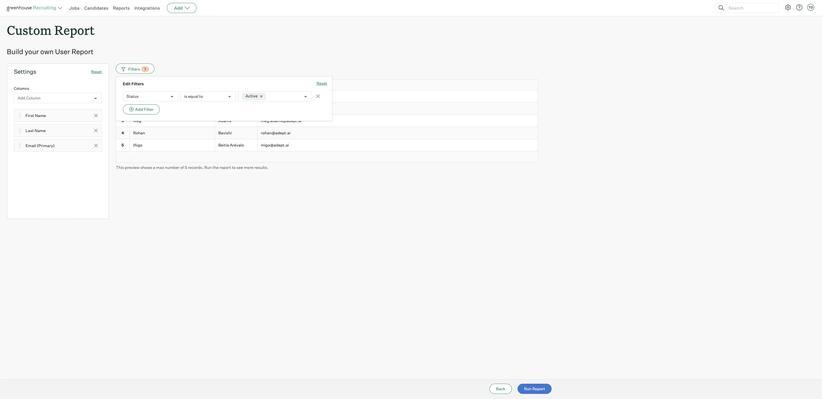 Task type: locate. For each thing, give the bounding box(es) containing it.
david
[[133, 94, 144, 99]]

reset for edit filters
[[317, 81, 328, 86]]

5 right of
[[185, 165, 187, 170]]

filters right edit
[[132, 82, 144, 86]]

5 row from the top
[[116, 139, 538, 152]]

run left the
[[204, 165, 212, 170]]

name up last name
[[35, 113, 46, 118]]

1 horizontal spatial reset link
[[317, 81, 328, 87]]

2 cell from the left
[[258, 103, 538, 115]]

first name up david
[[133, 84, 151, 88]]

1 vertical spatial 5
[[185, 165, 187, 170]]

row group
[[116, 91, 538, 152]]

row group containing 1
[[116, 91, 538, 152]]

name right last
[[35, 128, 46, 133]]

records.
[[188, 165, 204, 170]]

user
[[55, 47, 70, 56]]

is
[[184, 94, 187, 99]]

2 horizontal spatial add
[[174, 5, 183, 11]]

1 horizontal spatial first name
[[133, 84, 151, 88]]

2 vertical spatial report
[[533, 387, 546, 392]]

build your own user report
[[7, 47, 93, 56]]

email (primary)
[[26, 143, 55, 148]]

1 vertical spatial report
[[72, 47, 93, 56]]

to left see
[[232, 165, 236, 170]]

row containing 5
[[116, 139, 538, 152]]

to
[[199, 94, 203, 99], [232, 165, 236, 170]]

filters
[[128, 67, 140, 72], [132, 82, 144, 86]]

of
[[180, 165, 184, 170]]

name up david
[[142, 84, 151, 88]]

0 vertical spatial to
[[199, 94, 203, 99]]

5 inside 'cell'
[[122, 143, 124, 148]]

row containing 3
[[116, 115, 538, 127]]

1 horizontal spatial to
[[232, 165, 236, 170]]

reset
[[91, 69, 102, 74], [317, 81, 328, 86]]

2 row from the top
[[116, 103, 538, 115]]

1 vertical spatial to
[[232, 165, 236, 170]]

1 vertical spatial first
[[26, 113, 34, 118]]

filter
[[144, 107, 154, 112]]

run
[[204, 165, 212, 170], [524, 387, 532, 392]]

1 row from the top
[[116, 91, 538, 103]]

1 vertical spatial run
[[524, 387, 532, 392]]

0 horizontal spatial first name
[[26, 113, 46, 118]]

0 vertical spatial 1
[[145, 67, 146, 71]]

(primary)
[[37, 143, 55, 148]]

more
[[244, 165, 254, 170]]

3 cell
[[116, 115, 130, 127]]

is equal to
[[184, 94, 203, 99]]

0 vertical spatial name
[[142, 84, 151, 88]]

add inside add filter button
[[135, 107, 143, 112]]

1 cell from the left
[[215, 103, 258, 115]]

jobs link
[[69, 5, 80, 11]]

add
[[174, 5, 183, 11], [18, 96, 25, 101], [135, 107, 143, 112]]

jobs
[[69, 5, 80, 11]]

0 vertical spatial 5
[[122, 143, 124, 148]]

david.abrahams@adept.ai
[[261, 94, 310, 99]]

4 row from the top
[[116, 127, 538, 139]]

0 vertical spatial first
[[133, 84, 141, 88]]

status
[[127, 94, 139, 99]]

0 horizontal spatial add
[[18, 96, 25, 101]]

candidates
[[84, 5, 108, 11]]

row
[[116, 91, 538, 103], [116, 103, 538, 115], [116, 115, 538, 127], [116, 127, 538, 139], [116, 139, 538, 152]]

shows
[[140, 165, 152, 170]]

0 vertical spatial reset
[[91, 69, 102, 74]]

your
[[25, 47, 39, 56]]

Search text field
[[728, 4, 774, 12]]

first name up last name
[[26, 113, 46, 118]]

td button
[[807, 3, 816, 12]]

add for add column
[[18, 96, 25, 101]]

cell
[[215, 103, 258, 115], [258, 103, 538, 115]]

run right "back"
[[524, 387, 532, 392]]

td
[[809, 5, 814, 9]]

table
[[116, 80, 538, 163]]

columns
[[14, 86, 29, 91]]

table containing 1
[[116, 80, 538, 163]]

reset link for edit filters
[[317, 81, 328, 87]]

1 vertical spatial reset
[[317, 81, 328, 86]]

0 vertical spatial add
[[174, 5, 183, 11]]

1 horizontal spatial first
[[133, 84, 141, 88]]

report inside button
[[533, 387, 546, 392]]

1 horizontal spatial reset
[[317, 81, 328, 86]]

0 vertical spatial run
[[204, 165, 212, 170]]

1 vertical spatial 1
[[122, 94, 124, 99]]

first name inside row
[[133, 84, 151, 88]]

reset link
[[91, 69, 102, 74], [317, 81, 328, 87]]

preview
[[125, 165, 140, 170]]

reset link for settings
[[91, 69, 102, 74]]

0 vertical spatial filters
[[128, 67, 140, 72]]

5
[[122, 143, 124, 148], [185, 165, 187, 170]]

run report
[[524, 387, 546, 392]]

first up last
[[26, 113, 34, 118]]

1 horizontal spatial 1
[[145, 67, 146, 71]]

filters right filter icon
[[128, 67, 140, 72]]

0 horizontal spatial 5
[[122, 143, 124, 148]]

0 vertical spatial first name
[[133, 84, 151, 88]]

first right edit
[[133, 84, 141, 88]]

1 horizontal spatial 5
[[185, 165, 187, 170]]

1 left status
[[122, 94, 124, 99]]

0 vertical spatial report
[[54, 22, 95, 38]]

candidates link
[[84, 5, 108, 11]]

last name
[[26, 128, 46, 133]]

rohan
[[133, 131, 145, 135]]

name
[[142, 84, 151, 88], [35, 113, 46, 118], [35, 128, 46, 133]]

3 row from the top
[[116, 115, 538, 127]]

reset for settings
[[91, 69, 102, 74]]

adams
[[218, 118, 232, 123]]

2 vertical spatial add
[[135, 107, 143, 112]]

to right equal
[[199, 94, 203, 99]]

1 horizontal spatial add
[[135, 107, 143, 112]]

add button
[[167, 3, 197, 13]]

1 horizontal spatial run
[[524, 387, 532, 392]]

first
[[133, 84, 141, 88], [26, 113, 34, 118]]

report
[[54, 22, 95, 38], [72, 47, 93, 56], [533, 387, 546, 392]]

run report button
[[518, 385, 552, 395]]

1 right filter icon
[[145, 67, 146, 71]]

1
[[145, 67, 146, 71], [122, 94, 124, 99]]

row containing 1
[[116, 91, 538, 103]]

5 down '4' cell
[[122, 143, 124, 148]]

add column
[[18, 96, 41, 101]]

0 horizontal spatial reset link
[[91, 69, 102, 74]]

td button
[[808, 4, 815, 11]]

first name
[[133, 84, 151, 88], [26, 113, 46, 118]]

last
[[26, 128, 34, 133]]

0 vertical spatial reset link
[[91, 69, 102, 74]]

add inside add popup button
[[174, 5, 183, 11]]

0 horizontal spatial 1
[[122, 94, 124, 99]]

1 vertical spatial add
[[18, 96, 25, 101]]

1 vertical spatial reset link
[[317, 81, 328, 87]]

bavishi
[[218, 131, 232, 135]]

0 horizontal spatial reset
[[91, 69, 102, 74]]



Task type: vqa. For each thing, say whether or not it's contained in the screenshot.
First Name
yes



Task type: describe. For each thing, give the bounding box(es) containing it.
reports
[[113, 5, 130, 11]]

email
[[26, 143, 36, 148]]

add for add
[[174, 5, 183, 11]]

0 horizontal spatial to
[[199, 94, 203, 99]]

integrations link
[[134, 5, 160, 11]]

report for custom report
[[54, 22, 95, 38]]

custom report
[[7, 22, 95, 38]]

integrations
[[134, 5, 160, 11]]

own
[[40, 47, 54, 56]]

edit filters
[[123, 82, 144, 86]]

1 vertical spatial name
[[35, 113, 46, 118]]

build
[[7, 47, 23, 56]]

2 vertical spatial name
[[35, 128, 46, 133]]

margaret
[[133, 106, 150, 111]]

edit
[[123, 82, 131, 86]]

settings
[[14, 68, 36, 75]]

2
[[122, 106, 124, 111]]

2 cell
[[116, 103, 130, 115]]

active
[[246, 94, 258, 99]]

row containing 2
[[116, 103, 538, 115]]

iñigo
[[133, 143, 143, 148]]

reports link
[[113, 5, 130, 11]]

back button
[[490, 385, 512, 395]]

0 horizontal spatial first
[[26, 113, 34, 118]]

inigo@adept.ai
[[261, 143, 289, 148]]

name inside row
[[142, 84, 151, 88]]

beitia arévalo
[[218, 143, 244, 148]]

add filter button
[[123, 105, 160, 115]]

1 cell
[[116, 91, 130, 103]]

first name row
[[116, 80, 538, 92]]

4 cell
[[116, 127, 130, 139]]

back
[[496, 387, 506, 392]]

rohan@adept.ai
[[261, 131, 291, 135]]

greenhouse recruiting image
[[7, 5, 58, 11]]

first inside row
[[133, 84, 141, 88]]

beitia
[[218, 143, 229, 148]]

5 cell
[[116, 139, 130, 152]]

see
[[237, 165, 243, 170]]

4
[[121, 131, 124, 135]]

row containing 4
[[116, 127, 538, 139]]

max
[[156, 165, 164, 170]]

1 vertical spatial first name
[[26, 113, 46, 118]]

a
[[153, 165, 155, 170]]

arévalo
[[230, 143, 244, 148]]

custom
[[7, 22, 51, 38]]

meg.adams@adept.ai
[[261, 118, 302, 123]]

0 horizontal spatial run
[[204, 165, 212, 170]]

column
[[26, 96, 41, 101]]

filter image
[[121, 67, 126, 72]]

equal
[[188, 94, 198, 99]]

configure image
[[785, 4, 792, 11]]

abrahams
[[218, 94, 238, 99]]

this preview shows a max number of 5 records. run the report to see more results.
[[116, 165, 269, 170]]

1 vertical spatial filters
[[132, 82, 144, 86]]

report
[[220, 165, 231, 170]]

1 inside cell
[[122, 94, 124, 99]]

number
[[165, 165, 180, 170]]

the
[[213, 165, 219, 170]]

results.
[[255, 165, 269, 170]]

this
[[116, 165, 124, 170]]

run inside button
[[524, 387, 532, 392]]

add for add filter
[[135, 107, 143, 112]]

3
[[122, 118, 124, 123]]

add filter
[[135, 107, 154, 112]]

meg
[[133, 118, 141, 123]]

report for run report
[[533, 387, 546, 392]]



